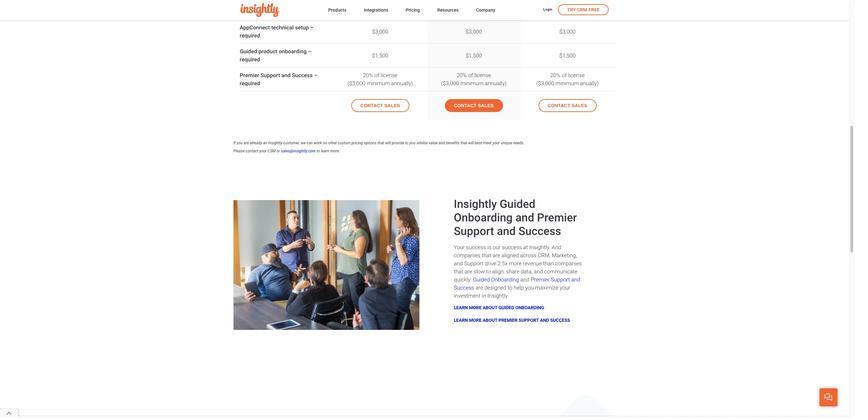 Task type: vqa. For each thing, say whether or not it's contained in the screenshot.
Your success is our success at Insightly. And companies that are aligned across CRM, Marketing, and Support drive 2.5x more revenue than companies that are slow to align, share data, and communicate quickly.
yes



Task type: describe. For each thing, give the bounding box(es) containing it.
insightly logo link
[[241, 3, 318, 17]]

$99/user/mo
[[552, 8, 584, 15]]

insightly. inside the your success is our success at insightly. and companies that are aligned across crm, marketing, and support drive 2.5x more revenue than companies that are slow to align, share data, and communicate quickly.
[[529, 244, 551, 251]]

3 sales from the left
[[572, 103, 588, 108]]

20% inside 20% of license ($3,000 minimum anually)
[[550, 72, 561, 78]]

($3,000 inside 20% of license ($3,000 minimum anually)
[[536, 80, 554, 87]]

20% of license ($3,000 minimum anually)
[[536, 72, 599, 87]]

data,
[[521, 268, 533, 275]]

custom
[[338, 141, 351, 145]]

resources
[[437, 7, 459, 12]]

help
[[514, 285, 524, 291]]

csm
[[268, 149, 276, 153]]

premier support and success link
[[454, 277, 581, 291]]

customer,
[[283, 141, 300, 145]]

to left learn
[[317, 149, 320, 153]]

guided onboarding link
[[473, 277, 519, 283]]

and up our
[[497, 225, 516, 238]]

company link
[[476, 6, 495, 15]]

guided onboarding and
[[473, 277, 531, 283]]

in
[[482, 293, 486, 299]]

at
[[523, 244, 528, 251]]

– inside premier support and success – required
[[314, 72, 318, 78]]

login link
[[544, 7, 552, 13]]

contact
[[246, 149, 258, 153]]

product
[[259, 48, 277, 55]]

learn
[[321, 149, 329, 153]]

already
[[250, 141, 262, 145]]

2 annually) from the left
[[485, 80, 507, 87]]

similar
[[417, 141, 428, 145]]

learn for learn more about premier support and success
[[454, 318, 468, 323]]

or
[[277, 149, 280, 153]]

more
[[509, 260, 522, 267]]

– for appconnect technical setup – required
[[310, 24, 314, 31]]

provide
[[392, 141, 404, 145]]

and down data,
[[521, 277, 530, 283]]

meet
[[483, 141, 492, 145]]

and right value
[[439, 141, 445, 145]]

contact sales button for 2nd contact sales link from the left
[[445, 99, 503, 112]]

success
[[550, 318, 570, 323]]

and inside premier support and success – required
[[282, 72, 291, 78]]

maximize
[[535, 285, 559, 291]]

setup
[[295, 24, 309, 31]]

if
[[233, 141, 236, 145]]

benefits
[[446, 141, 460, 145]]

appconnect technical setup – required
[[240, 24, 314, 39]]

required for appconnect
[[240, 32, 260, 39]]

1 success from the left
[[466, 244, 486, 251]]

additional service agents
[[240, 8, 303, 15]]

are up quickly.
[[465, 268, 472, 275]]

value
[[429, 141, 438, 145]]

are down our
[[493, 252, 500, 259]]

premier inside "insightly guided onboarding and premier support and success"
[[537, 211, 577, 225]]

0 horizontal spatial your
[[259, 149, 267, 153]]

and
[[540, 318, 549, 323]]

of inside 20% of license ($3,000 minimum anually)
[[562, 72, 567, 78]]

anually)
[[580, 80, 599, 87]]

premier support and success – required
[[240, 72, 318, 87]]

quickly.
[[454, 277, 472, 283]]

support inside premier support and success – required
[[261, 72, 280, 78]]

pricing link
[[406, 6, 420, 15]]

support inside premier support and success
[[551, 277, 570, 283]]

1 20% of license ($3,000 minimum annually) from the left
[[348, 72, 413, 87]]

other
[[328, 141, 337, 145]]

pricing
[[352, 141, 363, 145]]

2 20% of license ($3,000 minimum annually) from the left
[[441, 72, 507, 87]]

success for premier support and success
[[454, 285, 474, 291]]

integrations
[[364, 7, 388, 12]]

onboarding inside "insightly guided onboarding and premier support and success"
[[454, 211, 513, 225]]

required inside premier support and success – required
[[240, 80, 260, 87]]

company
[[476, 7, 495, 12]]

try
[[567, 7, 576, 12]]

success inside "insightly guided onboarding and premier support and success"
[[519, 225, 561, 238]]

resources link
[[437, 6, 459, 15]]

free
[[589, 7, 600, 12]]

investment
[[454, 293, 481, 299]]

learn more about premier support and success link
[[454, 317, 570, 325]]

please contact your csm or sales@insightly.com to learn more.
[[233, 149, 340, 153]]

1 vertical spatial onboarding
[[491, 277, 519, 283]]

your inside are designed to help you maximize your investment in insightly.
[[560, 285, 570, 291]]

insightly guided onboarding and premier support and success
[[454, 198, 577, 238]]

crm
[[577, 7, 588, 12]]

2 of from the left
[[468, 72, 473, 78]]

crm,
[[538, 252, 551, 259]]

products link
[[328, 6, 347, 15]]

2 will from the left
[[468, 141, 474, 145]]

2 $3,000 from the left
[[466, 28, 482, 35]]

0 vertical spatial your
[[493, 141, 500, 145]]

1 contact from the left
[[360, 103, 383, 108]]

2 contact from the left
[[454, 103, 477, 108]]

try crm free link
[[558, 4, 609, 15]]

1 contact sales link from the left
[[351, 99, 409, 112]]

guided inside "insightly guided onboarding and premier support and success"
[[500, 198, 535, 211]]

and
[[552, 244, 561, 251]]

designed
[[485, 285, 506, 291]]

insightly inside "insightly guided onboarding and premier support and success"
[[454, 198, 497, 211]]

learn more about guided onboarding
[[454, 305, 544, 310]]

best
[[475, 141, 482, 145]]

that down "is"
[[482, 252, 491, 259]]

across
[[520, 252, 537, 259]]

learn more about guided onboarding link
[[454, 304, 544, 313]]

options
[[364, 141, 377, 145]]

revenue
[[523, 260, 542, 267]]

1 horizontal spatial you
[[410, 141, 416, 145]]

3 $1,500 from the left
[[560, 52, 576, 59]]

3 $3,000 from the left
[[560, 28, 576, 35]]

that right options
[[378, 141, 384, 145]]

2 contact sales link from the left
[[445, 99, 503, 112]]

1 minimum from the left
[[367, 80, 390, 87]]

is
[[488, 244, 492, 251]]

premier for premier support and success
[[531, 277, 550, 283]]

1 license from the left
[[381, 72, 398, 78]]

can
[[307, 141, 313, 145]]



Task type: locate. For each thing, give the bounding box(es) containing it.
20% of license ($3,000 minimum annually)
[[348, 72, 413, 87], [441, 72, 507, 87]]

insightly logo image
[[241, 3, 279, 17]]

0 horizontal spatial minimum
[[367, 80, 390, 87]]

1 horizontal spatial guided
[[473, 277, 490, 283]]

– inside guided product onboarding – required
[[308, 48, 312, 55]]

onboarding up "is"
[[454, 211, 513, 225]]

1 vertical spatial premier
[[537, 211, 577, 225]]

more.
[[330, 149, 340, 153]]

are designed to help you maximize your investment in insightly.
[[454, 285, 570, 299]]

try crm free button
[[558, 4, 609, 15]]

0 horizontal spatial insightly
[[268, 141, 282, 145]]

1 annually) from the left
[[391, 80, 413, 87]]

1 more from the top
[[469, 305, 482, 310]]

success down quickly.
[[454, 285, 474, 291]]

1 vertical spatial your
[[259, 149, 267, 153]]

1 vertical spatial insightly
[[454, 198, 497, 211]]

– inside the appconnect technical setup – required
[[310, 24, 314, 31]]

2 vertical spatial –
[[314, 72, 318, 78]]

about inside 'link'
[[483, 318, 498, 323]]

2 sales from the left
[[478, 103, 494, 108]]

and inside premier support and success
[[572, 277, 581, 283]]

premier inside premier support and success – required
[[240, 72, 259, 78]]

0 horizontal spatial license
[[381, 72, 398, 78]]

2 vertical spatial required
[[240, 80, 260, 87]]

0 vertical spatial success
[[292, 72, 313, 78]]

1 horizontal spatial contact sales
[[454, 103, 494, 108]]

0 horizontal spatial contact sales button
[[351, 99, 409, 112]]

slow
[[474, 268, 485, 275]]

contact sales button for 3rd contact sales link from right
[[351, 99, 409, 112]]

1 contact sales from the left
[[360, 103, 400, 108]]

service
[[266, 8, 284, 15]]

2 horizontal spatial of
[[562, 72, 567, 78]]

3 minimum from the left
[[556, 80, 579, 87]]

support up 'slow'
[[464, 260, 483, 267]]

please
[[233, 149, 245, 153]]

success
[[466, 244, 486, 251], [502, 244, 522, 251]]

$49/user/mo
[[458, 8, 490, 15]]

success up aligned
[[502, 244, 522, 251]]

you left 'similar'
[[410, 141, 416, 145]]

technical
[[271, 24, 294, 31]]

1 about from the top
[[483, 305, 498, 310]]

2 horizontal spatial guided
[[500, 198, 535, 211]]

0 vertical spatial guided
[[240, 48, 257, 55]]

insightly.
[[529, 244, 551, 251], [488, 293, 509, 299]]

required inside guided product onboarding – required
[[240, 56, 260, 63]]

0 vertical spatial onboarding
[[454, 211, 513, 225]]

–
[[310, 24, 314, 31], [308, 48, 312, 55], [314, 72, 318, 78]]

contact sales button for first contact sales link from right
[[539, 99, 597, 112]]

support inside the your success is our success at insightly. and companies that are aligned across crm, marketing, and support drive 2.5x more revenue than companies that are slow to align, share data, and communicate quickly.
[[464, 260, 483, 267]]

minimum
[[367, 80, 390, 87], [461, 80, 484, 87], [556, 80, 579, 87]]

1 sales from the left
[[384, 103, 400, 108]]

1 horizontal spatial 20% of license ($3,000 minimum annually)
[[441, 72, 507, 87]]

about down in
[[483, 305, 498, 310]]

0 vertical spatial premier
[[240, 72, 259, 78]]

2 about from the top
[[483, 318, 498, 323]]

support down guided product onboarding – required
[[261, 72, 280, 78]]

companies down marketing, at the right bottom of page
[[555, 260, 582, 267]]

3 contact sales from the left
[[548, 103, 588, 108]]

0 horizontal spatial you
[[237, 141, 243, 145]]

required
[[240, 32, 260, 39], [240, 56, 260, 63], [240, 80, 260, 87]]

2 horizontal spatial your
[[560, 285, 570, 291]]

1 contact sales button from the left
[[351, 99, 409, 112]]

1 horizontal spatial contact
[[454, 103, 477, 108]]

align,
[[492, 268, 505, 275]]

we
[[301, 141, 306, 145]]

2 horizontal spatial $3,000
[[560, 28, 576, 35]]

an
[[263, 141, 267, 145]]

$3,000 down $49/user/mo
[[466, 28, 482, 35]]

0 horizontal spatial will
[[385, 141, 391, 145]]

success left "is"
[[466, 244, 486, 251]]

0 horizontal spatial ($3,000
[[348, 80, 366, 87]]

2 horizontal spatial ($3,000
[[536, 80, 554, 87]]

support down communicate
[[551, 277, 570, 283]]

will left provide
[[385, 141, 391, 145]]

0 vertical spatial insightly.
[[529, 244, 551, 251]]

1 vertical spatial success
[[519, 225, 561, 238]]

0 horizontal spatial 20%
[[363, 72, 373, 78]]

license inside 20% of license ($3,000 minimum anually)
[[568, 72, 585, 78]]

1 vertical spatial guided
[[500, 198, 535, 211]]

1 vertical spatial about
[[483, 318, 498, 323]]

are up in
[[476, 285, 483, 291]]

are
[[244, 141, 249, 145], [493, 252, 500, 259], [465, 268, 472, 275], [476, 285, 483, 291]]

on
[[323, 141, 327, 145]]

1 horizontal spatial of
[[468, 72, 473, 78]]

0 horizontal spatial 20% of license ($3,000 minimum annually)
[[348, 72, 413, 87]]

2 learn from the top
[[454, 318, 468, 323]]

required for guided
[[240, 56, 260, 63]]

premier
[[240, 72, 259, 78], [537, 211, 577, 225], [531, 277, 550, 283]]

success for premier support and success – required
[[292, 72, 313, 78]]

2 $1,500 from the left
[[466, 52, 482, 59]]

3 of from the left
[[562, 72, 567, 78]]

and up at
[[516, 211, 534, 225]]

0 horizontal spatial contact sales link
[[351, 99, 409, 112]]

more for learn more about premier support and success
[[469, 318, 482, 323]]

3 contact sales button from the left
[[539, 99, 597, 112]]

1 horizontal spatial contact sales link
[[445, 99, 503, 112]]

pricing
[[406, 7, 420, 12]]

0 horizontal spatial success
[[292, 72, 313, 78]]

contact sales link
[[351, 99, 409, 112], [445, 99, 503, 112], [539, 99, 597, 112]]

about for premier
[[483, 318, 498, 323]]

2 horizontal spatial sales
[[572, 103, 588, 108]]

1 horizontal spatial annually)
[[485, 80, 507, 87]]

guided
[[240, 48, 257, 55], [500, 198, 535, 211], [473, 277, 490, 283]]

2 vertical spatial guided
[[473, 277, 490, 283]]

support up your
[[454, 225, 494, 238]]

1 horizontal spatial your
[[493, 141, 500, 145]]

1 horizontal spatial will
[[468, 141, 474, 145]]

1 horizontal spatial sales
[[478, 103, 494, 108]]

1 horizontal spatial ($3,000
[[441, 80, 459, 87]]

2 horizontal spatial contact
[[548, 103, 570, 108]]

0 horizontal spatial annually)
[[391, 80, 413, 87]]

to inside the your success is our success at insightly. and companies that are aligned across crm, marketing, and support drive 2.5x more revenue than companies that are slow to align, share data, and communicate quickly.
[[486, 268, 491, 275]]

2 horizontal spatial success
[[519, 225, 561, 238]]

0 horizontal spatial success
[[466, 244, 486, 251]]

0 horizontal spatial $3,000
[[372, 28, 388, 35]]

support
[[261, 72, 280, 78], [454, 225, 494, 238], [464, 260, 483, 267], [551, 277, 570, 283]]

learn inside 'link'
[[454, 318, 468, 323]]

1 ($3,000 from the left
[[348, 80, 366, 87]]

3 contact sales link from the left
[[539, 99, 597, 112]]

($3,000
[[348, 80, 366, 87], [441, 80, 459, 87], [536, 80, 554, 87]]

2 horizontal spatial contact sales link
[[539, 99, 597, 112]]

premier
[[499, 318, 518, 323]]

products
[[328, 7, 347, 12]]

0 horizontal spatial contact sales
[[360, 103, 400, 108]]

and down your
[[454, 260, 463, 267]]

insightly
[[268, 141, 282, 145], [454, 198, 497, 211]]

aligned
[[502, 252, 519, 259]]

3 contact from the left
[[548, 103, 570, 108]]

0 horizontal spatial companies
[[454, 252, 481, 259]]

appconnect
[[240, 24, 270, 31]]

0 horizontal spatial $1,500
[[372, 52, 388, 59]]

you right "if"
[[237, 141, 243, 145]]

guided for product
[[240, 48, 257, 55]]

premier inside premier support and success
[[531, 277, 550, 283]]

contact sales
[[360, 103, 400, 108], [454, 103, 494, 108], [548, 103, 588, 108]]

1 vertical spatial required
[[240, 56, 260, 63]]

that up quickly.
[[454, 268, 463, 275]]

agents
[[286, 8, 303, 15]]

$29/user/mo
[[364, 8, 396, 15]]

companies
[[454, 252, 481, 259], [555, 260, 582, 267]]

3 required from the top
[[240, 80, 260, 87]]

2 horizontal spatial minimum
[[556, 80, 579, 87]]

minimum inside 20% of license ($3,000 minimum anually)
[[556, 80, 579, 87]]

premier up and
[[537, 211, 577, 225]]

0 vertical spatial companies
[[454, 252, 481, 259]]

2 minimum from the left
[[461, 80, 484, 87]]

your
[[454, 244, 465, 251]]

1 of from the left
[[375, 72, 379, 78]]

1 learn from the top
[[454, 305, 468, 310]]

your down an
[[259, 149, 267, 153]]

more for learn more about guided onboarding
[[469, 305, 482, 310]]

premier up maximize
[[531, 277, 550, 283]]

2 required from the top
[[240, 56, 260, 63]]

you inside are designed to help you maximize your investment in insightly.
[[525, 285, 534, 291]]

1 horizontal spatial 20%
[[457, 72, 467, 78]]

that right "benefits"
[[461, 141, 467, 145]]

needs.
[[513, 141, 524, 145]]

communicate
[[544, 268, 578, 275]]

1 horizontal spatial companies
[[555, 260, 582, 267]]

marketing,
[[552, 252, 577, 259]]

3 license from the left
[[568, 72, 585, 78]]

about down learn more about guided onboarding link
[[483, 318, 498, 323]]

$3,000 down $29/user/mo
[[372, 28, 388, 35]]

1 horizontal spatial $3,000
[[466, 28, 482, 35]]

to down drive
[[486, 268, 491, 275]]

– for guided product onboarding – required
[[308, 48, 312, 55]]

1 $1,500 from the left
[[372, 52, 388, 59]]

1 horizontal spatial success
[[454, 285, 474, 291]]

guided
[[499, 305, 514, 310]]

to right provide
[[405, 141, 409, 145]]

insightly. down designed
[[488, 293, 509, 299]]

0 vertical spatial learn
[[454, 305, 468, 310]]

support inside "insightly guided onboarding and premier support and success"
[[454, 225, 494, 238]]

1 vertical spatial more
[[469, 318, 482, 323]]

1 $3,000 from the left
[[372, 28, 388, 35]]

2 success from the left
[[502, 244, 522, 251]]

2 contact sales from the left
[[454, 103, 494, 108]]

0 vertical spatial required
[[240, 32, 260, 39]]

support
[[519, 318, 539, 323]]

unique
[[501, 141, 512, 145]]

2 vertical spatial premier
[[531, 277, 550, 283]]

1 vertical spatial companies
[[555, 260, 582, 267]]

your
[[493, 141, 500, 145], [259, 149, 267, 153], [560, 285, 570, 291]]

2 horizontal spatial you
[[525, 285, 534, 291]]

1 will from the left
[[385, 141, 391, 145]]

will
[[385, 141, 391, 145], [468, 141, 474, 145]]

1 horizontal spatial insightly.
[[529, 244, 551, 251]]

0 vertical spatial more
[[469, 305, 482, 310]]

0 horizontal spatial sales
[[384, 103, 400, 108]]

sales@insightly.com link
[[281, 149, 316, 153]]

companies down your
[[454, 252, 481, 259]]

20%
[[363, 72, 373, 78], [457, 72, 467, 78], [550, 72, 561, 78]]

2 contact sales button from the left
[[445, 99, 503, 112]]

0 vertical spatial about
[[483, 305, 498, 310]]

$3,000 down $99/user/mo
[[560, 28, 576, 35]]

1 horizontal spatial contact sales button
[[445, 99, 503, 112]]

1 required from the top
[[240, 32, 260, 39]]

3 20% from the left
[[550, 72, 561, 78]]

3 ($3,000 from the left
[[536, 80, 554, 87]]

2 vertical spatial your
[[560, 285, 570, 291]]

2 horizontal spatial license
[[568, 72, 585, 78]]

insightly. inside are designed to help you maximize your investment in insightly.
[[488, 293, 509, 299]]

guided for onboarding
[[473, 277, 490, 283]]

you right help
[[525, 285, 534, 291]]

0 horizontal spatial insightly.
[[488, 293, 509, 299]]

success inside premier support and success
[[454, 285, 474, 291]]

try crm free
[[567, 7, 600, 12]]

your down communicate
[[560, 285, 570, 291]]

0 horizontal spatial contact
[[360, 103, 383, 108]]

0 horizontal spatial of
[[375, 72, 379, 78]]

to left help
[[508, 285, 512, 291]]

$1,500
[[372, 52, 388, 59], [466, 52, 482, 59], [560, 52, 576, 59]]

will left 'best'
[[468, 141, 474, 145]]

premier down "product"
[[240, 72, 259, 78]]

1 horizontal spatial success
[[502, 244, 522, 251]]

our
[[493, 244, 501, 251]]

2.5x
[[498, 260, 508, 267]]

2 20% from the left
[[457, 72, 467, 78]]

and down communicate
[[572, 277, 581, 283]]

onboarding
[[279, 48, 307, 55]]

0 vertical spatial –
[[310, 24, 314, 31]]

and down guided product onboarding – required
[[282, 72, 291, 78]]

drive
[[485, 260, 496, 267]]

2 ($3,000 from the left
[[441, 80, 459, 87]]

1 horizontal spatial license
[[474, 72, 491, 78]]

2 license from the left
[[474, 72, 491, 78]]

license
[[381, 72, 398, 78], [474, 72, 491, 78], [568, 72, 585, 78]]

2 horizontal spatial $1,500
[[560, 52, 576, 59]]

premier for premier support and success – required
[[240, 72, 259, 78]]

guided inside guided product onboarding – required
[[240, 48, 257, 55]]

2022 11 01 image
[[233, 200, 419, 330]]

2 more from the top
[[469, 318, 482, 323]]

1 vertical spatial insightly.
[[488, 293, 509, 299]]

premier support and success
[[454, 277, 581, 291]]

are left the already
[[244, 141, 249, 145]]

2 horizontal spatial 20%
[[550, 72, 561, 78]]

$3,000
[[372, 28, 388, 35], [466, 28, 482, 35], [560, 28, 576, 35]]

1 horizontal spatial insightly
[[454, 198, 497, 211]]

1 horizontal spatial $1,500
[[466, 52, 482, 59]]

1 vertical spatial learn
[[454, 318, 468, 323]]

integrations link
[[364, 6, 388, 15]]

2 horizontal spatial contact sales
[[548, 103, 588, 108]]

if you are already an insightly customer, we can work on other custom pricing options that will provide to you similar value and benefits that will best meet your unique needs.
[[233, 141, 524, 145]]

your right meet
[[493, 141, 500, 145]]

2 horizontal spatial contact sales button
[[539, 99, 597, 112]]

success down onboarding
[[292, 72, 313, 78]]

1 horizontal spatial minimum
[[461, 80, 484, 87]]

success inside premier support and success – required
[[292, 72, 313, 78]]

additional
[[240, 8, 265, 15]]

more inside 'link'
[[469, 318, 482, 323]]

onboarding
[[516, 305, 544, 310]]

learn for learn more about guided onboarding
[[454, 305, 468, 310]]

work
[[314, 141, 322, 145]]

sales
[[384, 103, 400, 108], [478, 103, 494, 108], [572, 103, 588, 108]]

your success is our success at insightly. and companies that are aligned across crm, marketing, and support drive 2.5x more revenue than companies that are slow to align, share data, and communicate quickly.
[[454, 244, 582, 283]]

0 horizontal spatial guided
[[240, 48, 257, 55]]

to inside are designed to help you maximize your investment in insightly.
[[508, 285, 512, 291]]

learn more about premier support and success
[[454, 318, 570, 323]]

onboarding down align,
[[491, 277, 519, 283]]

2 vertical spatial success
[[454, 285, 474, 291]]

insightly. up crm,
[[529, 244, 551, 251]]

guided product onboarding – required
[[240, 48, 312, 63]]

0 vertical spatial insightly
[[268, 141, 282, 145]]

1 vertical spatial –
[[308, 48, 312, 55]]

are inside are designed to help you maximize your investment in insightly.
[[476, 285, 483, 291]]

1 20% from the left
[[363, 72, 373, 78]]

and down revenue
[[534, 268, 543, 275]]

about for guided
[[483, 305, 498, 310]]

success up at
[[519, 225, 561, 238]]

required inside the appconnect technical setup – required
[[240, 32, 260, 39]]



